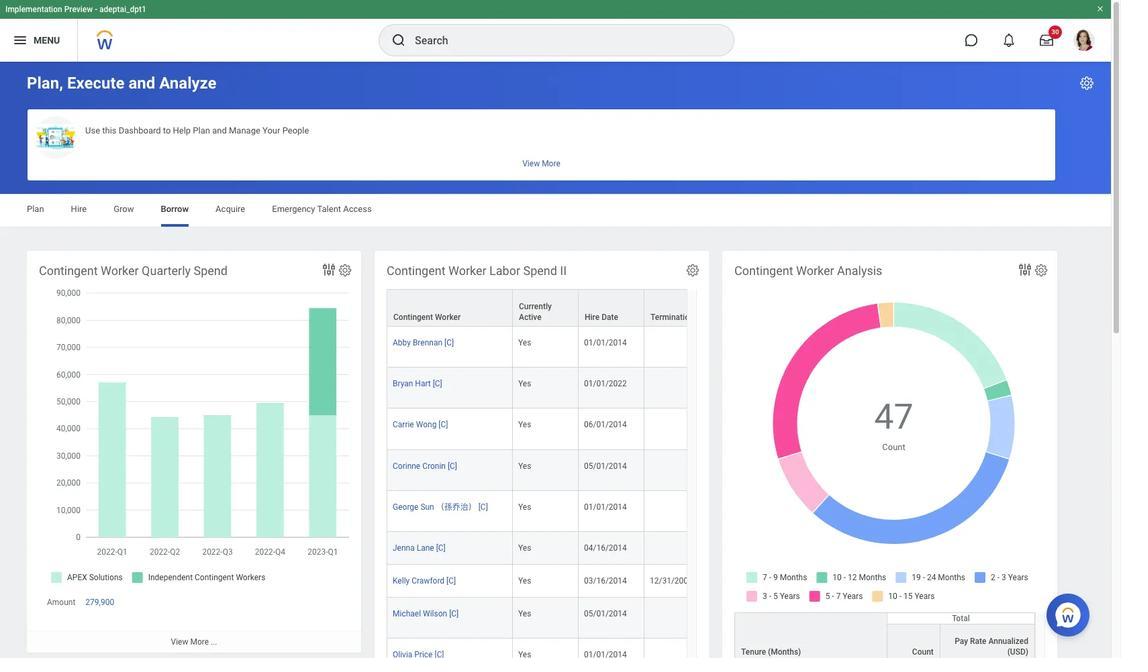 Task type: locate. For each thing, give the bounding box(es) containing it.
01/01/2014 for abby brennan [c]
[[584, 339, 627, 348]]

yes for jenna lane [c]
[[519, 544, 532, 553]]

configure and view chart data image
[[321, 262, 337, 278], [1018, 262, 1034, 278]]

termination date button
[[645, 290, 723, 327]]

configure and view chart data image left configure contingent worker analysis image
[[1018, 262, 1034, 278]]

kelly crawford [c]
[[393, 577, 456, 586]]

worker for quarterly
[[101, 264, 139, 278]]

worker left labor
[[449, 264, 487, 278]]

1 vertical spatial 01/01/2014
[[584, 503, 627, 512]]

0 vertical spatial plan
[[193, 126, 210, 136]]

1 vertical spatial and
[[212, 126, 227, 136]]

worker left the quarterly
[[101, 264, 139, 278]]

hire date column header
[[579, 290, 645, 328]]

row containing michael wilson [c]
[[387, 598, 1100, 640]]

3 cell from the top
[[645, 409, 724, 450]]

configure contingent worker quarterly spend image
[[338, 263, 353, 278]]

row containing jenna lane [c]
[[387, 533, 1100, 566]]

spend right the quarterly
[[194, 264, 228, 278]]

active
[[519, 313, 542, 322]]

date inside popup button
[[696, 313, 713, 322]]

05/01/2014
[[584, 462, 627, 471], [584, 610, 627, 619]]

7 yes from the top
[[519, 577, 532, 586]]

1 yes from the top
[[519, 339, 532, 348]]

5 yes from the top
[[519, 503, 532, 512]]

cell
[[645, 327, 724, 368], [645, 368, 724, 409], [645, 409, 724, 450], [645, 450, 724, 492], [645, 492, 724, 533], [645, 533, 724, 566], [645, 598, 724, 640], [645, 640, 724, 659]]

plan
[[193, 126, 210, 136], [27, 204, 44, 214]]

cell for carrie wong [c]
[[645, 409, 724, 450]]

cell for corinne cronin [c]
[[645, 450, 724, 492]]

bryan hart [c] link
[[393, 377, 443, 389]]

annualized
[[989, 638, 1029, 647]]

date right termination on the right of the page
[[696, 313, 713, 322]]

0 horizontal spatial configure and view chart data image
[[321, 262, 337, 278]]

7 cell from the top
[[645, 598, 724, 640]]

[c]
[[445, 339, 454, 348], [433, 380, 443, 389], [439, 421, 448, 430], [448, 462, 457, 471], [479, 503, 488, 512], [436, 544, 446, 553], [447, 577, 456, 586], [449, 610, 459, 619]]

1 horizontal spatial hire
[[585, 313, 600, 322]]

1 vertical spatial plan
[[27, 204, 44, 214]]

1 horizontal spatial count
[[913, 648, 934, 658]]

6 yes from the top
[[519, 544, 532, 553]]

-
[[95, 5, 97, 14]]

6 cell from the top
[[645, 533, 724, 566]]

contingent worker labor spend ii
[[387, 264, 567, 278]]

1 vertical spatial 05/01/2014
[[584, 610, 627, 619]]

0 horizontal spatial count
[[883, 443, 906, 453]]

[c] right wong
[[439, 421, 448, 430]]

0 horizontal spatial hire
[[71, 204, 87, 214]]

more
[[190, 638, 209, 648]]

view more ... link
[[27, 632, 361, 654]]

row containing carrie wong [c]
[[387, 409, 1100, 450]]

2 spend from the left
[[524, 264, 557, 278]]

01/01/2014 up 04/16/2014 in the right bottom of the page
[[584, 503, 627, 512]]

yes for kelly crawford [c]
[[519, 577, 532, 586]]

（孫乔治）
[[436, 503, 477, 512]]

bryan
[[393, 380, 413, 389]]

configure this page image
[[1079, 75, 1096, 91]]

michael wilson [c]
[[393, 610, 459, 619]]

06/01/2014
[[584, 421, 627, 430]]

[c] for michael wilson [c]
[[449, 610, 459, 619]]

count down total popup button
[[913, 648, 934, 658]]

acquire
[[216, 204, 245, 214]]

47
[[875, 397, 914, 438]]

plan,
[[27, 74, 63, 93]]

contingent worker analysis element
[[723, 251, 1058, 659]]

corinne cronin [c] link
[[393, 459, 457, 471]]

configure and view chart data image for contingent worker analysis
[[1018, 262, 1034, 278]]

row containing george sun （孫乔治） [c]
[[387, 492, 1100, 533]]

amount
[[47, 599, 75, 608]]

date inside popup button
[[602, 313, 619, 322]]

1 05/01/2014 from the top
[[584, 462, 627, 471]]

and left 'analyze'
[[129, 74, 155, 93]]

implementation preview -   adeptai_dpt1
[[5, 5, 146, 14]]

[c] for abby brennan [c]
[[445, 339, 454, 348]]

sun
[[421, 503, 434, 512]]

contingent inside popup button
[[394, 313, 433, 322]]

contingent worker quarterly spend element
[[27, 251, 361, 654]]

plan, execute and analyze
[[27, 74, 217, 93]]

count
[[883, 443, 906, 453], [913, 648, 934, 658]]

1 horizontal spatial plan
[[193, 126, 210, 136]]

2 configure and view chart data image from the left
[[1018, 262, 1034, 278]]

[c] right crawford
[[447, 577, 456, 586]]

hire for hire date
[[585, 313, 600, 322]]

2 date from the left
[[696, 313, 713, 322]]

corinne
[[393, 462, 421, 471]]

row containing bryan hart [c]
[[387, 368, 1100, 409]]

8 cell from the top
[[645, 640, 724, 659]]

1 vertical spatial count
[[913, 648, 934, 658]]

[c] for corinne cronin [c]
[[448, 462, 457, 471]]

and
[[129, 74, 155, 93], [212, 126, 227, 136]]

1 horizontal spatial configure and view chart data image
[[1018, 262, 1034, 278]]

2 01/01/2014 from the top
[[584, 503, 627, 512]]

tenure (months)
[[742, 648, 802, 658]]

hire right currently active column header
[[585, 313, 600, 322]]

[c] right the brennan
[[445, 339, 454, 348]]

corinne cronin [c]
[[393, 462, 457, 471]]

date for termination date
[[696, 313, 713, 322]]

and inside button
[[212, 126, 227, 136]]

row containing corinne cronin [c]
[[387, 450, 1100, 492]]

4 cell from the top
[[645, 450, 724, 492]]

menu
[[34, 35, 60, 45]]

termination date
[[651, 313, 713, 322]]

contingent for contingent worker quarterly spend
[[39, 264, 98, 278]]

01/01/2014
[[584, 339, 627, 348], [584, 503, 627, 512]]

wong
[[416, 421, 437, 430]]

05/01/2014 down 03/16/2014
[[584, 610, 627, 619]]

count down 47 button
[[883, 443, 906, 453]]

spend left the ii
[[524, 264, 557, 278]]

Search Workday  search field
[[415, 26, 707, 55]]

wilson
[[423, 610, 447, 619]]

1 horizontal spatial date
[[696, 313, 713, 322]]

abby
[[393, 339, 411, 348]]

spend for quarterly
[[194, 264, 228, 278]]

row
[[387, 290, 1100, 328], [387, 327, 1100, 368], [387, 368, 1100, 409], [387, 409, 1100, 450], [387, 450, 1100, 492], [387, 492, 1100, 533], [387, 533, 1100, 566], [387, 566, 1100, 598], [387, 598, 1100, 640], [735, 613, 1036, 659], [735, 625, 1036, 659], [387, 640, 1100, 659]]

[c] right cronin
[[448, 462, 457, 471]]

worker up the brennan
[[435, 313, 461, 322]]

preview
[[64, 5, 93, 14]]

1 vertical spatial hire
[[585, 313, 600, 322]]

1 horizontal spatial spend
[[524, 264, 557, 278]]

to
[[163, 126, 171, 136]]

yes for abby brennan [c]
[[519, 339, 532, 348]]

8 yes from the top
[[519, 610, 532, 619]]

hire
[[71, 204, 87, 214], [585, 313, 600, 322]]

[c] for bryan hart [c]
[[433, 380, 443, 389]]

cell for bryan hart [c]
[[645, 368, 724, 409]]

currently active
[[519, 302, 552, 322]]

bryan hart [c]
[[393, 380, 443, 389]]

[c] inside 'link'
[[439, 421, 448, 430]]

cell for jenna lane [c]
[[645, 533, 724, 566]]

0 vertical spatial hire
[[71, 204, 87, 214]]

configure and view chart data image left configure contingent worker quarterly spend icon
[[321, 262, 337, 278]]

worker left analysis
[[797, 264, 835, 278]]

12/31/2007
[[650, 577, 693, 586]]

0 vertical spatial 05/01/2014
[[584, 462, 627, 471]]

05/01/2014 for corinne cronin [c]
[[584, 462, 627, 471]]

row containing currently active
[[387, 290, 1100, 328]]

279,900
[[86, 599, 114, 608]]

access
[[343, 204, 372, 214]]

tab list containing plan
[[13, 195, 1098, 227]]

view more ...
[[171, 638, 217, 648]]

brennan
[[413, 339, 443, 348]]

01/01/2014 down hire date
[[584, 339, 627, 348]]

4 yes from the top
[[519, 462, 532, 471]]

1 cell from the top
[[645, 327, 724, 368]]

and left manage
[[212, 126, 227, 136]]

0 vertical spatial count
[[883, 443, 906, 453]]

1 horizontal spatial and
[[212, 126, 227, 136]]

279,900 button
[[86, 598, 116, 609]]

configure and view chart data image for contingent worker quarterly spend
[[321, 262, 337, 278]]

worker
[[101, 264, 139, 278], [449, 264, 487, 278], [797, 264, 835, 278], [435, 313, 461, 322]]

1 date from the left
[[602, 313, 619, 322]]

hire left grow
[[71, 204, 87, 214]]

05/01/2014 down 06/01/2014
[[584, 462, 627, 471]]

...
[[211, 638, 217, 648]]

0 vertical spatial 01/01/2014
[[584, 339, 627, 348]]

[c] for kelly crawford [c]
[[447, 577, 456, 586]]

date
[[602, 313, 619, 322], [696, 313, 713, 322]]

use this dashboard to help plan and manage your people button
[[28, 109, 1056, 181]]

0 vertical spatial and
[[129, 74, 155, 93]]

1 spend from the left
[[194, 264, 228, 278]]

2 05/01/2014 from the top
[[584, 610, 627, 619]]

1 configure and view chart data image from the left
[[321, 262, 337, 278]]

5 cell from the top
[[645, 492, 724, 533]]

[c] right "wilson"
[[449, 610, 459, 619]]

0 horizontal spatial date
[[602, 313, 619, 322]]

1 01/01/2014 from the top
[[584, 339, 627, 348]]

labor
[[490, 264, 521, 278]]

contingent for contingent worker labor spend ii
[[387, 264, 446, 278]]

[c] right lane
[[436, 544, 446, 553]]

[c] right hart
[[433, 380, 443, 389]]

2 cell from the top
[[645, 368, 724, 409]]

hire inside popup button
[[585, 313, 600, 322]]

date for hire date
[[602, 313, 619, 322]]

2 yes from the top
[[519, 380, 532, 389]]

cell for michael wilson [c]
[[645, 598, 724, 640]]

contingent worker analysis
[[735, 264, 883, 278]]

contingent for contingent worker analysis
[[735, 264, 794, 278]]

47 count
[[875, 397, 914, 453]]

manage
[[229, 126, 261, 136]]

notifications large image
[[1003, 34, 1016, 47]]

date left termination on the right of the page
[[602, 313, 619, 322]]

analysis
[[838, 264, 883, 278]]

contingent worker labor spend ii element
[[375, 251, 1100, 659]]

hire date
[[585, 313, 619, 322]]

contingent worker column header
[[387, 290, 513, 328]]

configure and view chart data image inside contingent worker quarterly spend element
[[321, 262, 337, 278]]

count inside 47 count
[[883, 443, 906, 453]]

lane
[[417, 544, 434, 553]]

30 button
[[1032, 26, 1063, 55]]

worker inside popup button
[[435, 313, 461, 322]]

your
[[263, 126, 280, 136]]

currently
[[519, 302, 552, 312]]

configure contingent worker analysis image
[[1034, 263, 1049, 278]]

profile logan mcneil image
[[1074, 30, 1096, 54]]

0 horizontal spatial spend
[[194, 264, 228, 278]]

3 yes from the top
[[519, 421, 532, 430]]

view
[[171, 638, 188, 648]]

plan inside button
[[193, 126, 210, 136]]

tab list
[[13, 195, 1098, 227]]

inbox large image
[[1040, 34, 1054, 47]]



Task type: describe. For each thing, give the bounding box(es) containing it.
0 horizontal spatial and
[[129, 74, 155, 93]]

quarterly
[[142, 264, 191, 278]]

pay rate annualized (usd) button
[[941, 625, 1035, 659]]

george
[[393, 503, 419, 512]]

[c] right （孫乔治）
[[479, 503, 488, 512]]

01/01/2022
[[584, 380, 627, 389]]

hire for hire
[[71, 204, 87, 214]]

tenure (months) button
[[736, 614, 887, 659]]

tab list inside 47 main content
[[13, 195, 1098, 227]]

cell for abby brennan [c]
[[645, 327, 724, 368]]

pay rate annualized (usd)
[[955, 638, 1029, 658]]

jenna
[[393, 544, 415, 553]]

close environment banner image
[[1097, 5, 1105, 13]]

[c] for carrie wong [c]
[[439, 421, 448, 430]]

termination
[[651, 313, 694, 322]]

michael wilson [c] link
[[393, 607, 459, 619]]

[c] for jenna lane [c]
[[436, 544, 446, 553]]

kelly crawford [c] link
[[393, 574, 456, 586]]

cell for george sun （孫乔治） [c]
[[645, 492, 724, 533]]

configure contingent worker labor spend ii image
[[686, 263, 701, 278]]

help
[[173, 126, 191, 136]]

currently active button
[[513, 290, 578, 327]]

row containing kelly crawford [c]
[[387, 566, 1100, 598]]

use
[[85, 126, 100, 136]]

analyze
[[159, 74, 217, 93]]

04/16/2014
[[584, 544, 627, 553]]

hire date button
[[579, 290, 644, 327]]

justify image
[[12, 32, 28, 48]]

0 horizontal spatial plan
[[27, 204, 44, 214]]

carrie
[[393, 421, 414, 430]]

yes for corinne cronin [c]
[[519, 462, 532, 471]]

rate
[[971, 638, 987, 647]]

jenna lane [c] link
[[393, 541, 446, 553]]

tenure
[[742, 648, 766, 658]]

47 button
[[875, 394, 916, 441]]

count inside popup button
[[913, 648, 934, 658]]

47 main content
[[0, 62, 1112, 659]]

ii
[[560, 264, 567, 278]]

people
[[283, 126, 309, 136]]

worker for analysis
[[797, 264, 835, 278]]

currently active column header
[[513, 290, 579, 328]]

row containing abby brennan [c]
[[387, 327, 1100, 368]]

crawford
[[412, 577, 445, 586]]

grow
[[114, 204, 134, 214]]

yes for carrie wong [c]
[[519, 421, 532, 430]]

30
[[1052, 28, 1060, 36]]

emergency
[[272, 204, 315, 214]]

cronin
[[423, 462, 446, 471]]

talent
[[317, 204, 341, 214]]

menu button
[[0, 19, 77, 62]]

row containing total
[[735, 613, 1036, 659]]

george sun （孫乔治） [c]
[[393, 503, 488, 512]]

yes for george sun （孫乔治） [c]
[[519, 503, 532, 512]]

total
[[953, 615, 970, 624]]

abby brennan [c]
[[393, 339, 454, 348]]

yes for michael wilson [c]
[[519, 610, 532, 619]]

execute
[[67, 74, 125, 93]]

abby brennan [c] link
[[393, 336, 454, 348]]

05/01/2014 for michael wilson [c]
[[584, 610, 627, 619]]

(months)
[[768, 648, 802, 658]]

search image
[[391, 32, 407, 48]]

03/16/2014
[[584, 577, 627, 586]]

adeptai_dpt1
[[99, 5, 146, 14]]

this
[[102, 126, 117, 136]]

01/01/2014 for george sun （孫乔治） [c]
[[584, 503, 627, 512]]

contingent worker
[[394, 313, 461, 322]]

carrie wong [c] link
[[393, 418, 448, 430]]

contingent worker button
[[388, 290, 513, 327]]

pay
[[955, 638, 969, 647]]

count button
[[888, 625, 940, 659]]

kelly
[[393, 577, 410, 586]]

emergency talent access
[[272, 204, 372, 214]]

spend for labor
[[524, 264, 557, 278]]

implementation
[[5, 5, 62, 14]]

carrie wong [c]
[[393, 421, 448, 430]]

contingent for contingent worker
[[394, 313, 433, 322]]

yes for bryan hart [c]
[[519, 380, 532, 389]]

(usd)
[[1008, 648, 1029, 658]]

contingent worker quarterly spend
[[39, 264, 228, 278]]

jenna lane [c]
[[393, 544, 446, 553]]

menu banner
[[0, 0, 1112, 62]]

use this dashboard to help plan and manage your people
[[85, 126, 309, 136]]

worker for labor
[[449, 264, 487, 278]]

borrow
[[161, 204, 189, 214]]

dashboard
[[119, 126, 161, 136]]

hart
[[415, 380, 431, 389]]

row containing pay rate annualized (usd)
[[735, 625, 1036, 659]]

total button
[[888, 614, 1035, 625]]



Task type: vqa. For each thing, say whether or not it's contained in the screenshot.


